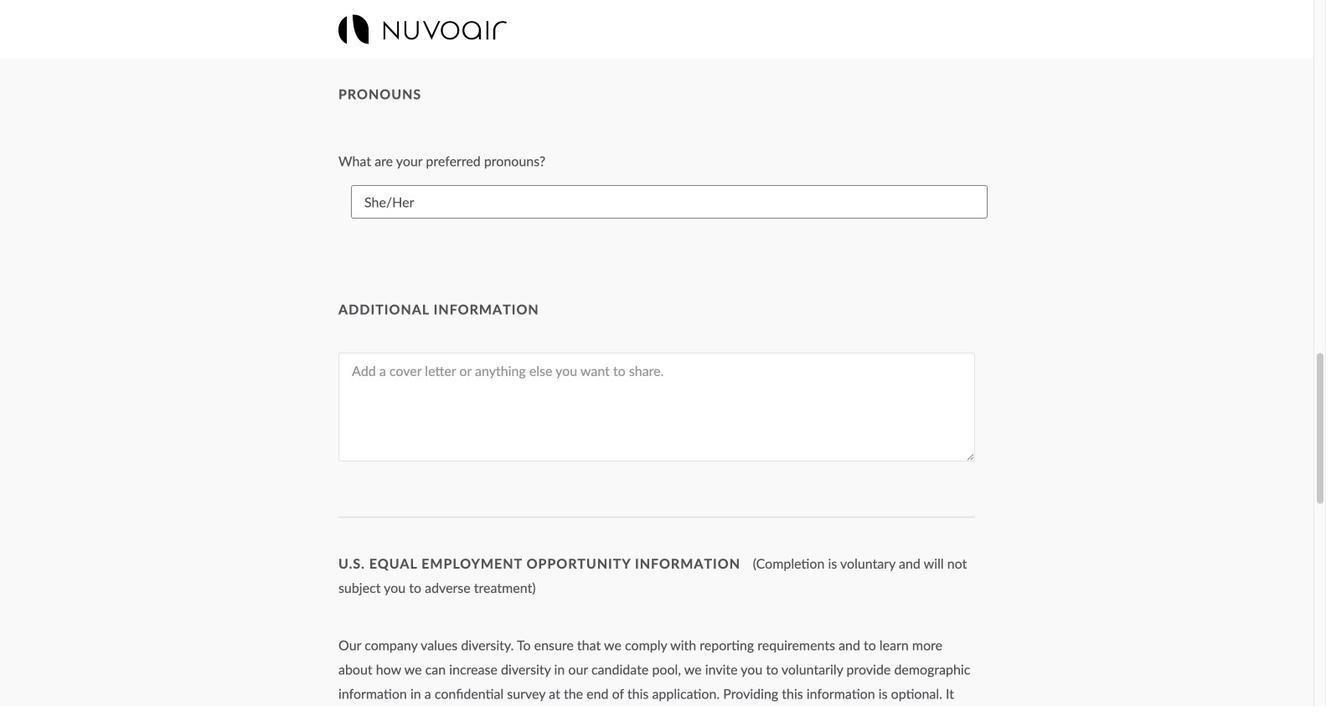 Task type: vqa. For each thing, say whether or not it's contained in the screenshot.
text field
no



Task type: locate. For each thing, give the bounding box(es) containing it.
Add a cover letter or anything else you want to share. text field
[[339, 353, 976, 462]]

Type your response text field
[[351, 185, 988, 219]]



Task type: describe. For each thing, give the bounding box(es) containing it.
nuvoair logo image
[[339, 15, 507, 44]]



